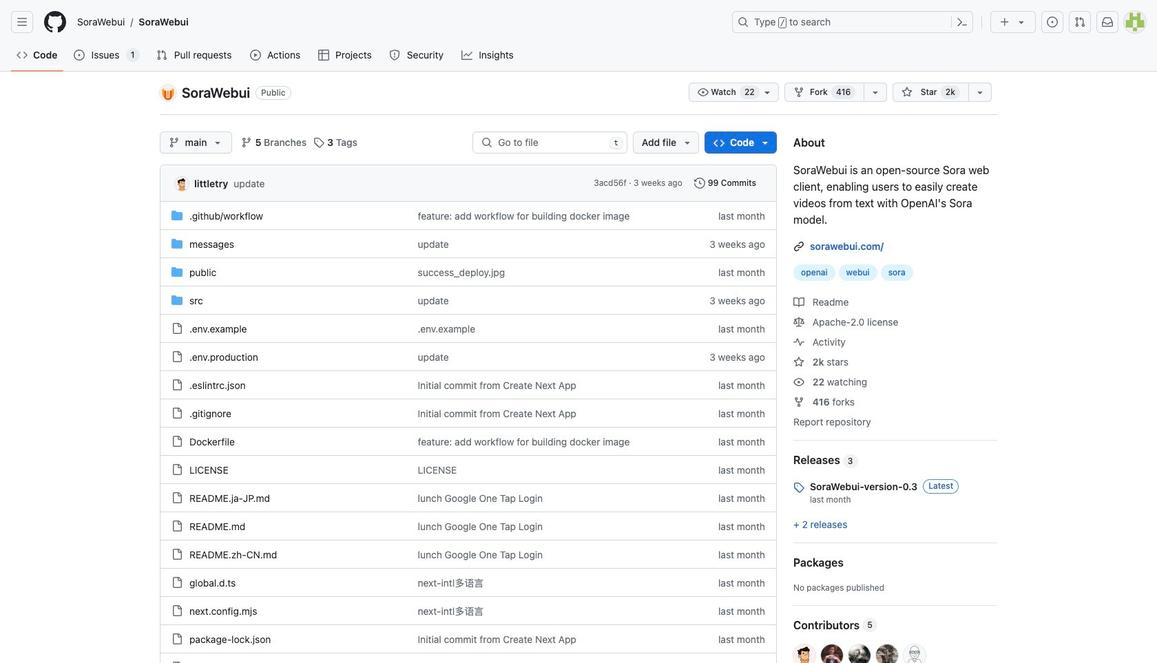 Task type: locate. For each thing, give the bounding box(es) containing it.
1 vertical spatial issue opened image
[[74, 50, 85, 61]]

star image down pulse icon
[[794, 357, 805, 368]]

repo forked image
[[794, 87, 805, 98], [794, 397, 805, 408]]

directory image
[[172, 210, 183, 221], [172, 238, 183, 249]]

shield image
[[389, 50, 400, 61]]

@qiayue image
[[904, 645, 926, 663]]

link image
[[794, 241, 805, 252]]

owner avatar image
[[160, 85, 176, 101]]

2031 users starred this repository element
[[941, 85, 960, 99]]

2 directory image from the top
[[172, 238, 183, 249]]

0 vertical spatial directory image
[[172, 210, 183, 221]]

0 horizontal spatial issue opened image
[[74, 50, 85, 61]]

plus image
[[999, 17, 1011, 28]]

2 horizontal spatial triangle down image
[[1016, 17, 1027, 28]]

0 horizontal spatial triangle down image
[[212, 137, 224, 148]]

1 vertical spatial directory image
[[172, 238, 183, 249]]

1 horizontal spatial issue opened image
[[1047, 17, 1058, 28]]

littletry image
[[175, 177, 189, 191]]

@eltociear image
[[849, 645, 871, 663]]

1 horizontal spatial tag image
[[794, 482, 805, 493]]

see your forks of this repository image
[[870, 87, 881, 98]]

1 vertical spatial repo forked image
[[794, 397, 805, 408]]

Go to file text field
[[498, 132, 604, 153]]

star image
[[902, 87, 913, 98], [794, 357, 805, 368]]

list
[[72, 11, 724, 33]]

git branch image
[[169, 137, 180, 148], [241, 137, 252, 148]]

1 horizontal spatial star image
[[902, 87, 913, 98]]

0 vertical spatial tag image
[[314, 137, 325, 148]]

issue opened image right code image
[[74, 50, 85, 61]]

issue opened image for git pull request icon
[[1047, 17, 1058, 28]]

@littletry image
[[794, 645, 816, 663]]

1 repo forked image from the top
[[794, 87, 805, 98]]

1 vertical spatial tag image
[[794, 482, 805, 493]]

notifications image
[[1102, 17, 1113, 28]]

git pull request image
[[1075, 17, 1086, 28]]

history image
[[694, 178, 705, 189]]

directory image
[[172, 267, 183, 278], [172, 295, 183, 306]]

issue opened image left git pull request icon
[[1047, 17, 1058, 28]]

code image
[[714, 137, 725, 148]]

1 vertical spatial directory image
[[172, 295, 183, 306]]

1 horizontal spatial git branch image
[[241, 137, 252, 148]]

triangle down image
[[1016, 17, 1027, 28], [212, 137, 224, 148], [760, 137, 771, 148]]

git pull request image
[[156, 50, 167, 61]]

0 vertical spatial directory image
[[172, 267, 183, 278]]

star image right the see your forks of this repository icon
[[902, 87, 913, 98]]

eye image
[[794, 377, 805, 388]]

play image
[[250, 50, 261, 61]]

0 horizontal spatial star image
[[794, 357, 805, 368]]

0 vertical spatial repo forked image
[[794, 87, 805, 98]]

tag image
[[314, 137, 325, 148], [794, 482, 805, 493]]

1 directory image from the top
[[172, 210, 183, 221]]

0 horizontal spatial git branch image
[[169, 137, 180, 148]]

0 vertical spatial star image
[[902, 87, 913, 98]]

issue opened image
[[1047, 17, 1058, 28], [74, 50, 85, 61]]

0 vertical spatial issue opened image
[[1047, 17, 1058, 28]]



Task type: describe. For each thing, give the bounding box(es) containing it.
1 directory image from the top
[[172, 267, 183, 278]]

2 repo forked image from the top
[[794, 397, 805, 408]]

1 git branch image from the left
[[169, 137, 180, 148]]

triangle down image
[[682, 137, 693, 148]]

@zooma02 image
[[876, 645, 898, 663]]

code image
[[17, 50, 28, 61]]

command palette image
[[957, 17, 968, 28]]

table image
[[318, 50, 329, 61]]

add this repository to a list image
[[975, 87, 986, 98]]

pulse image
[[794, 337, 805, 348]]

book image
[[794, 297, 805, 308]]

eye image
[[698, 87, 709, 98]]

law image
[[794, 317, 805, 328]]

1 horizontal spatial triangle down image
[[760, 137, 771, 148]]

graph image
[[461, 50, 472, 61]]

@yangchuansheng image
[[821, 645, 843, 663]]

0 horizontal spatial tag image
[[314, 137, 325, 148]]

2 git branch image from the left
[[241, 137, 252, 148]]

issue opened image for git pull request image
[[74, 50, 85, 61]]

1 vertical spatial star image
[[794, 357, 805, 368]]

2 directory image from the top
[[172, 295, 183, 306]]

search image
[[482, 137, 493, 148]]

homepage image
[[44, 11, 66, 33]]



Task type: vqa. For each thing, say whether or not it's contained in the screenshot.
'git pull request' icon for issue opened icon
yes



